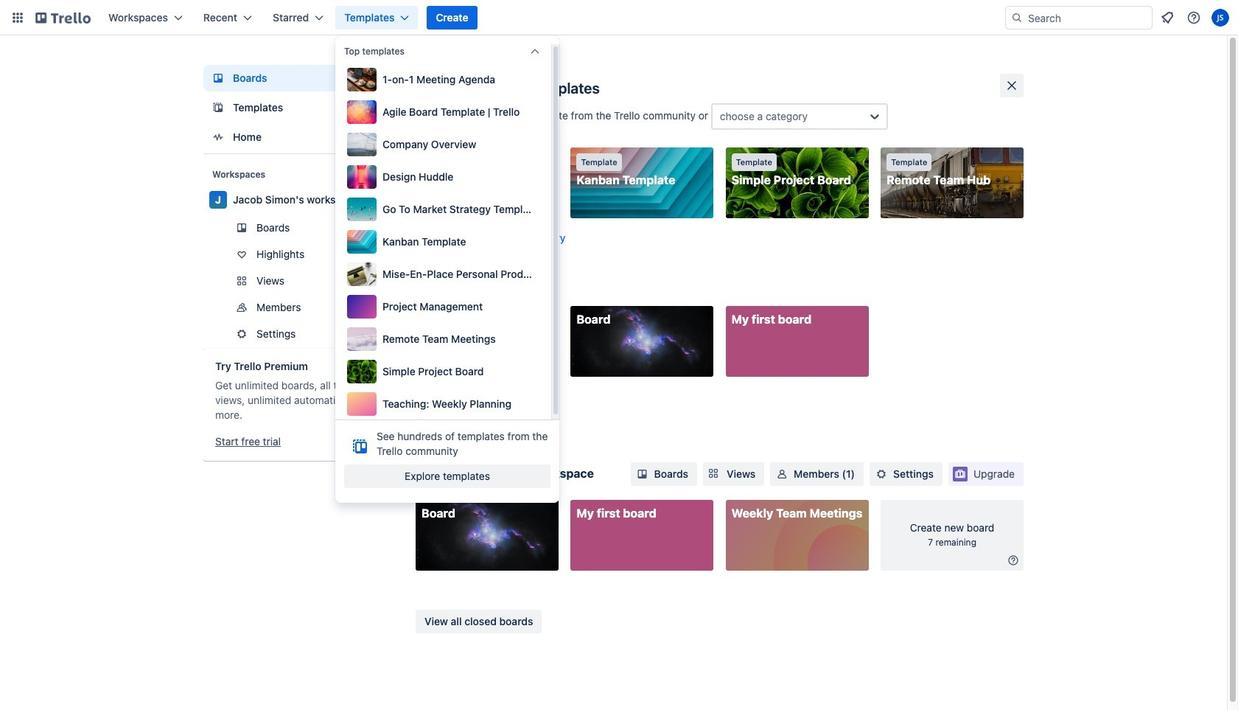 Task type: describe. For each thing, give the bounding box(es) containing it.
search image
[[1012, 12, 1024, 24]]

2 sm image from the left
[[875, 467, 889, 482]]

primary element
[[0, 0, 1239, 35]]

collapse image
[[529, 46, 541, 58]]

template board image
[[209, 99, 227, 117]]

Search field
[[1024, 7, 1153, 29]]

add image
[[369, 299, 386, 316]]

back to home image
[[35, 6, 91, 29]]

home image
[[209, 128, 227, 146]]

board image
[[209, 69, 227, 87]]

0 notifications image
[[1159, 9, 1177, 27]]



Task type: locate. For each thing, give the bounding box(es) containing it.
0 horizontal spatial sm image
[[635, 467, 650, 482]]

menu
[[344, 65, 543, 419]]

1 horizontal spatial sm image
[[1007, 553, 1021, 568]]

sm image
[[635, 467, 650, 482], [1007, 553, 1021, 568]]

0 horizontal spatial sm image
[[775, 467, 790, 482]]

1 vertical spatial sm image
[[1007, 553, 1021, 568]]

1 horizontal spatial sm image
[[875, 467, 889, 482]]

open information menu image
[[1187, 10, 1202, 25]]

0 vertical spatial sm image
[[635, 467, 650, 482]]

sm image
[[775, 467, 790, 482], [875, 467, 889, 482]]

1 sm image from the left
[[775, 467, 790, 482]]

jacob simon (jacobsimon16) image
[[1212, 9, 1230, 27]]



Task type: vqa. For each thing, say whether or not it's contained in the screenshot.
"board" inside Close board button
no



